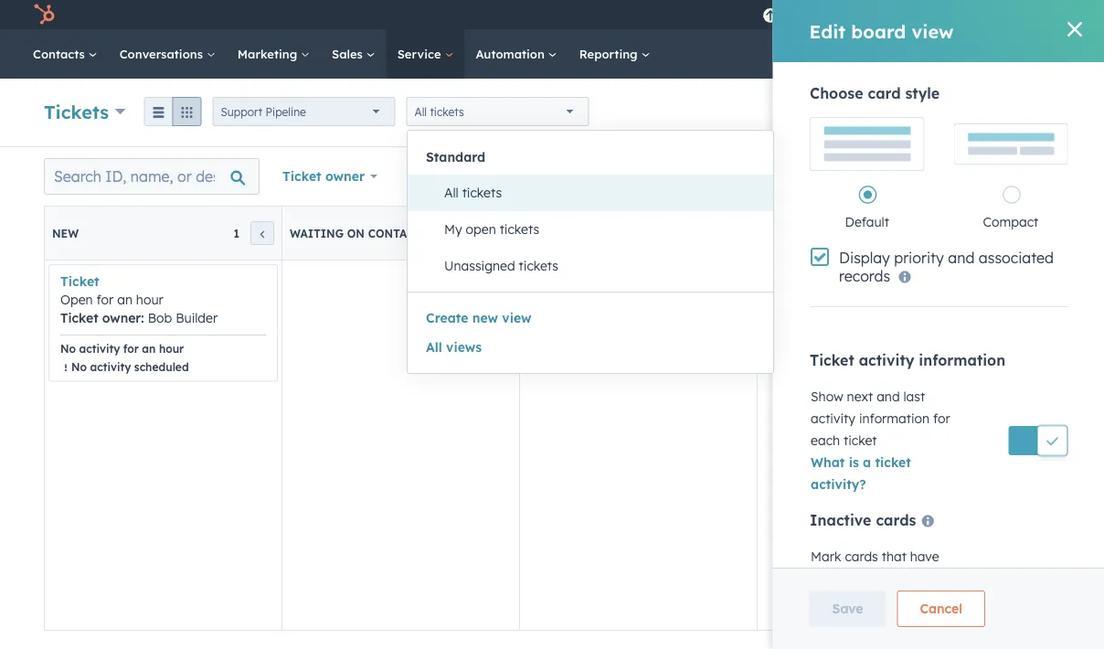 Task type: describe. For each thing, give the bounding box(es) containing it.
what
[[810, 455, 844, 471]]

standard button
[[408, 142, 773, 172]]

all tickets button
[[426, 175, 773, 211]]

ticket for ticket owner
[[282, 168, 321, 184]]

upgrade
[[782, 9, 834, 24]]

import button
[[884, 98, 952, 127]]

close image
[[1068, 22, 1082, 37]]

contacts
[[33, 46, 88, 61]]

all for all tickets button
[[444, 185, 459, 201]]

hubspot image
[[33, 4, 55, 26]]

amount
[[810, 593, 857, 609]]

notifications button
[[955, 0, 986, 29]]

0 vertical spatial information
[[919, 351, 1005, 369]]

unassigned tickets button
[[426, 248, 773, 284]]

all for the all views link
[[426, 339, 442, 355]]

create date
[[412, 168, 488, 184]]

my open tickets button
[[426, 211, 773, 248]]

2 vertical spatial ticket
[[875, 455, 911, 471]]

advanced
[[638, 168, 701, 184]]

create for create ticket
[[979, 106, 1013, 119]]

tickets inside popup button
[[430, 105, 464, 118]]

no activity scheduled
[[71, 360, 189, 373]]

next
[[847, 389, 873, 405]]

no for no activity for an hour
[[60, 341, 76, 355]]

cancel
[[920, 601, 963, 617]]

edit board view
[[810, 20, 954, 43]]

board actions
[[799, 168, 887, 184]]

new
[[472, 310, 498, 326]]

create new view
[[426, 310, 532, 326]]

all tickets inside button
[[444, 185, 502, 201]]

priority
[[894, 249, 944, 267]]

group inside 'tickets' banner
[[144, 97, 202, 126]]

show
[[810, 389, 843, 405]]

create ticket
[[979, 106, 1045, 119]]

ticket activity information
[[810, 351, 1005, 369]]

reporting
[[579, 46, 641, 61]]

views
[[446, 339, 482, 355]]

ticket link
[[60, 273, 99, 289]]

display
[[839, 249, 890, 267]]

settings link
[[929, 5, 952, 24]]

hour for no activity for an hour
[[159, 341, 184, 355]]

mark
[[810, 549, 841, 565]]

1 vertical spatial ticket
[[843, 433, 877, 449]]

automation
[[476, 46, 548, 61]]

create for create new view
[[426, 310, 468, 326]]

view for edit board view
[[912, 20, 954, 43]]

for for open
[[96, 292, 114, 308]]

waiting on us
[[527, 226, 621, 240]]

view for create new view
[[502, 310, 532, 326]]

cards for mark
[[845, 549, 878, 565]]

recorded
[[810, 614, 864, 630]]

marketplaces image
[[863, 8, 879, 25]]

advanced filters (0)
[[638, 168, 764, 184]]

help button
[[894, 0, 925, 29]]

show next and last activity information for each ticket what is a ticket activity?
[[810, 389, 950, 492]]

waiting for waiting on us
[[527, 226, 581, 240]]

Search ID, name, or description search field
[[44, 158, 260, 195]]

advanced filters (0) button
[[607, 158, 776, 195]]

display priority and associated records
[[839, 249, 1054, 285]]

us
[[606, 226, 621, 240]]

create ticket button
[[963, 98, 1060, 127]]

support pipeline
[[221, 105, 306, 118]]

my open tickets
[[444, 221, 539, 237]]

information inside show next and last activity information for each ticket what is a ticket activity?
[[859, 411, 929, 427]]

actions
[[809, 106, 847, 119]]

Search HubSpot search field
[[847, 38, 1071, 69]]

(0)
[[746, 168, 764, 184]]

tickets button
[[44, 98, 126, 125]]

apple button
[[990, 0, 1080, 29]]

ticket open for an hour ticket owner : bob builder
[[60, 273, 218, 326]]

settings image
[[932, 8, 948, 24]]

create date button
[[400, 158, 512, 195]]

activity inside mark cards that have gone a designated amount of time with no recorded activity
[[868, 614, 912, 630]]

no
[[936, 593, 951, 609]]

:
[[141, 310, 144, 326]]

style
[[905, 84, 939, 102]]

for for activity
[[123, 341, 139, 355]]

tickets banner
[[44, 92, 1060, 128]]

compact
[[983, 214, 1038, 230]]

waiting on contact
[[290, 226, 421, 240]]

filters
[[705, 168, 742, 184]]

cancel button
[[897, 591, 985, 627]]

help image
[[901, 8, 918, 25]]

tickets
[[44, 100, 109, 123]]

1 vertical spatial view
[[1009, 168, 1037, 184]]

a inside show next and last activity information for each ticket what is a ticket activity?
[[863, 455, 871, 471]]



Task type: locate. For each thing, give the bounding box(es) containing it.
activity inside show next and last activity information for each ticket what is a ticket activity?
[[810, 411, 855, 427]]

ticket inside 'popup button'
[[282, 168, 321, 184]]

activity down 'time'
[[868, 614, 912, 630]]

1 horizontal spatial waiting
[[527, 226, 581, 240]]

save inside button
[[832, 601, 863, 617]]

designated
[[856, 571, 924, 587]]

create inside create new view button
[[426, 310, 468, 326]]

information down last
[[859, 411, 929, 427]]

1 horizontal spatial a
[[863, 455, 871, 471]]

gone
[[810, 571, 841, 587]]

scheduled
[[134, 360, 189, 373]]

1 vertical spatial and
[[876, 389, 900, 405]]

open
[[60, 292, 93, 308]]

save
[[974, 168, 1005, 184], [832, 601, 863, 617]]

save button
[[810, 591, 886, 627]]

group
[[144, 97, 202, 126]]

a right gone on the bottom
[[844, 571, 852, 587]]

associated
[[978, 249, 1054, 267]]

0 horizontal spatial for
[[96, 292, 114, 308]]

2 horizontal spatial for
[[933, 411, 950, 427]]

save for save view
[[974, 168, 1005, 184]]

tickets up "standard"
[[430, 105, 464, 118]]

pipeline
[[266, 105, 306, 118]]

and for priority
[[948, 249, 974, 267]]

date
[[458, 168, 488, 184]]

hour inside the 'ticket open for an hour ticket owner : bob builder'
[[136, 292, 163, 308]]

2 horizontal spatial view
[[1009, 168, 1037, 184]]

on left contact
[[347, 226, 365, 240]]

service link
[[386, 29, 465, 79]]

0 vertical spatial a
[[863, 455, 871, 471]]

automation link
[[465, 29, 568, 79]]

0 horizontal spatial and
[[876, 389, 900, 405]]

that
[[881, 549, 906, 565]]

conversations
[[119, 46, 206, 61]]

activity for information
[[859, 351, 914, 369]]

conversations link
[[109, 29, 227, 79]]

hour up :
[[136, 292, 163, 308]]

2 on from the left
[[585, 226, 602, 240]]

all views link
[[426, 339, 482, 355]]

0 horizontal spatial owner
[[102, 310, 141, 326]]

ticket up show
[[810, 351, 854, 369]]

marketing link
[[227, 29, 321, 79]]

contact
[[368, 226, 421, 240]]

for inside the 'ticket open for an hour ticket owner : bob builder'
[[96, 292, 114, 308]]

closed
[[765, 226, 810, 240]]

no activity for an hour
[[60, 341, 184, 355]]

0 vertical spatial all tickets
[[415, 105, 464, 118]]

1 horizontal spatial and
[[948, 249, 974, 267]]

tickets down date
[[462, 185, 502, 201]]

standard
[[426, 149, 486, 165]]

actions button
[[793, 98, 873, 127]]

and inside display priority and associated records
[[948, 249, 974, 267]]

owner up no activity for an hour at the bottom left of page
[[102, 310, 141, 326]]

1 vertical spatial all
[[444, 185, 459, 201]]

support
[[221, 105, 263, 118]]

card
[[867, 84, 900, 102]]

0 horizontal spatial an
[[117, 292, 133, 308]]

new
[[52, 226, 79, 240]]

information
[[919, 351, 1005, 369], [859, 411, 929, 427]]

1 vertical spatial no
[[71, 360, 87, 373]]

1 horizontal spatial on
[[585, 226, 602, 240]]

menu
[[749, 0, 1082, 29]]

waiting up unassigned tickets button at the top
[[527, 226, 581, 240]]

an for open
[[117, 292, 133, 308]]

ticket for ticket activity information
[[810, 351, 854, 369]]

ticket
[[282, 168, 321, 184], [60, 273, 99, 289], [60, 310, 98, 326], [810, 351, 854, 369]]

all inside popup button
[[415, 105, 427, 118]]

1 on from the left
[[347, 226, 365, 240]]

create up the all views link
[[426, 310, 468, 326]]

activity up next
[[859, 351, 914, 369]]

board
[[799, 168, 837, 184]]

no for no activity scheduled
[[71, 360, 87, 373]]

0 vertical spatial all
[[415, 105, 427, 118]]

cards inside mark cards that have gone a designated amount of time with no recorded activity
[[845, 549, 878, 565]]

all tickets button
[[406, 97, 589, 126]]

and for next
[[876, 389, 900, 405]]

1 vertical spatial an
[[142, 341, 156, 355]]

ticket up the is
[[843, 433, 877, 449]]

1 vertical spatial for
[[123, 341, 139, 355]]

search button
[[1057, 38, 1088, 69]]

activity up no activity scheduled
[[79, 341, 120, 355]]

activity for scheduled
[[90, 360, 131, 373]]

2 vertical spatial all
[[426, 339, 442, 355]]

a
[[863, 455, 871, 471], [844, 571, 852, 587]]

ticket inside button
[[1016, 106, 1045, 119]]

menu containing apple
[[749, 0, 1082, 29]]

1 vertical spatial a
[[844, 571, 852, 587]]

menu item
[[846, 0, 850, 29]]

1 vertical spatial cards
[[845, 549, 878, 565]]

owner inside 'popup button'
[[325, 168, 365, 184]]

owner inside the 'ticket open for an hour ticket owner : bob builder'
[[102, 310, 141, 326]]

create down "standard"
[[412, 168, 455, 184]]

a inside mark cards that have gone a designated amount of time with no recorded activity
[[844, 571, 852, 587]]

save up compact
[[974, 168, 1005, 184]]

save down gone on the bottom
[[832, 601, 863, 617]]

0 horizontal spatial view
[[502, 310, 532, 326]]

0 vertical spatial an
[[117, 292, 133, 308]]

0 vertical spatial for
[[96, 292, 114, 308]]

1 vertical spatial hour
[[159, 341, 184, 355]]

inactive
[[810, 511, 871, 529]]

and right priority
[[948, 249, 974, 267]]

2 vertical spatial for
[[933, 411, 950, 427]]

with
[[907, 593, 933, 609]]

0
[[470, 226, 477, 240]]

waiting down "ticket owner"
[[290, 226, 344, 240]]

all tickets up "standard"
[[415, 105, 464, 118]]

no down open
[[60, 341, 76, 355]]

0 horizontal spatial save
[[832, 601, 863, 617]]

1 horizontal spatial for
[[123, 341, 139, 355]]

1 vertical spatial create
[[412, 168, 455, 184]]

1 horizontal spatial save
[[974, 168, 1005, 184]]

activity
[[79, 341, 120, 355], [859, 351, 914, 369], [90, 360, 131, 373], [810, 411, 855, 427], [868, 614, 912, 630]]

ticket
[[1016, 106, 1045, 119], [843, 433, 877, 449], [875, 455, 911, 471]]

and inside show next and last activity information for each ticket what is a ticket activity?
[[876, 389, 900, 405]]

1 vertical spatial information
[[859, 411, 929, 427]]

an right open
[[117, 292, 133, 308]]

hour
[[136, 292, 163, 308], [159, 341, 184, 355]]

upgrade image
[[762, 8, 779, 25]]

reporting link
[[568, 29, 661, 79]]

import
[[900, 106, 937, 119]]

0 horizontal spatial on
[[347, 226, 365, 240]]

for down ticket activity information
[[933, 411, 950, 427]]

all tickets inside popup button
[[415, 105, 464, 118]]

for right open
[[96, 292, 114, 308]]

cards for inactive
[[876, 511, 916, 529]]

ticket up save view
[[1016, 106, 1045, 119]]

service
[[397, 46, 445, 61]]

an inside the 'ticket open for an hour ticket owner : bob builder'
[[117, 292, 133, 308]]

ticket owner
[[282, 168, 365, 184]]

0 vertical spatial save
[[974, 168, 1005, 184]]

ticket down open
[[60, 310, 98, 326]]

1 horizontal spatial view
[[912, 20, 954, 43]]

0 vertical spatial and
[[948, 249, 974, 267]]

create new view button
[[426, 307, 532, 329]]

create up save view button
[[979, 106, 1013, 119]]

all inside button
[[444, 185, 459, 201]]

2 waiting from the left
[[527, 226, 581, 240]]

0 vertical spatial no
[[60, 341, 76, 355]]

activity down show
[[810, 411, 855, 427]]

on for us
[[585, 226, 602, 240]]

time
[[877, 593, 904, 609]]

save view button
[[932, 158, 1060, 195]]

ticket down support pipeline "popup button"
[[282, 168, 321, 184]]

an up scheduled at the bottom of the page
[[142, 341, 156, 355]]

records
[[839, 267, 890, 285]]

on for contact
[[347, 226, 365, 240]]

0 vertical spatial cards
[[876, 511, 916, 529]]

1
[[234, 226, 239, 240]]

board
[[851, 20, 906, 43]]

0 vertical spatial create
[[979, 106, 1013, 119]]

hour up scheduled at the bottom of the page
[[159, 341, 184, 355]]

0 vertical spatial hour
[[136, 292, 163, 308]]

ticket up open
[[60, 273, 99, 289]]

1 horizontal spatial an
[[142, 341, 156, 355]]

2 vertical spatial create
[[426, 310, 468, 326]]

and left last
[[876, 389, 900, 405]]

save view
[[974, 168, 1037, 184]]

0 horizontal spatial waiting
[[290, 226, 344, 240]]

2 vertical spatial view
[[502, 310, 532, 326]]

inactive cards
[[810, 511, 916, 529]]

all views
[[426, 339, 482, 355]]

waiting for waiting on contact
[[290, 226, 344, 240]]

search image
[[1066, 48, 1079, 60]]

create inside create date popup button
[[412, 168, 455, 184]]

for up no activity scheduled
[[123, 341, 139, 355]]

bob builder image
[[1001, 6, 1017, 23]]

choose
[[810, 84, 863, 102]]

hour for ticket open for an hour ticket owner : bob builder
[[136, 292, 163, 308]]

have
[[910, 549, 939, 565]]

apple
[[1021, 7, 1053, 22]]

1 vertical spatial owner
[[102, 310, 141, 326]]

notifications image
[[963, 8, 979, 25]]

cards
[[876, 511, 916, 529], [845, 549, 878, 565]]

activity down no activity for an hour at the bottom left of page
[[90, 360, 131, 373]]

0 vertical spatial view
[[912, 20, 954, 43]]

0 horizontal spatial a
[[844, 571, 852, 587]]

on left us
[[585, 226, 602, 240]]

builder
[[176, 310, 218, 326]]

information up last
[[919, 351, 1005, 369]]

0 vertical spatial ticket
[[1016, 106, 1045, 119]]

0 vertical spatial owner
[[325, 168, 365, 184]]

1 horizontal spatial owner
[[325, 168, 365, 184]]

1 waiting from the left
[[290, 226, 344, 240]]

owner up waiting on contact
[[325, 168, 365, 184]]

save inside button
[[974, 168, 1005, 184]]

create for create date
[[412, 168, 455, 184]]

what is a ticket activity? button
[[810, 455, 911, 492]]

1 vertical spatial save
[[832, 601, 863, 617]]

open
[[466, 221, 496, 237]]

all up "standard"
[[415, 105, 427, 118]]

ticket for ticket open for an hour ticket owner : bob builder
[[60, 273, 99, 289]]

all tickets down date
[[444, 185, 502, 201]]

create inside create ticket button
[[979, 106, 1013, 119]]

an for activity
[[142, 341, 156, 355]]

sales link
[[321, 29, 386, 79]]

for inside show next and last activity information for each ticket what is a ticket activity?
[[933, 411, 950, 427]]

marketplaces button
[[852, 0, 890, 29]]

all left views
[[426, 339, 442, 355]]

owner
[[325, 168, 365, 184], [102, 310, 141, 326]]

contacts link
[[22, 29, 109, 79]]

1 vertical spatial all tickets
[[444, 185, 502, 201]]

a right the is
[[863, 455, 871, 471]]

save for save
[[832, 601, 863, 617]]

cards up that
[[876, 511, 916, 529]]

an
[[117, 292, 133, 308], [142, 341, 156, 355]]

each
[[810, 433, 840, 449]]

edit
[[810, 20, 846, 43]]

ticket right the is
[[875, 455, 911, 471]]

for
[[96, 292, 114, 308], [123, 341, 139, 355], [933, 411, 950, 427]]

default
[[845, 214, 889, 230]]

tickets down the waiting on us
[[519, 258, 559, 274]]

on
[[347, 226, 365, 240], [585, 226, 602, 240]]

activity for for
[[79, 341, 120, 355]]

tickets right open
[[500, 221, 539, 237]]

waiting
[[290, 226, 344, 240], [527, 226, 581, 240]]

unassigned tickets
[[444, 258, 559, 274]]

unassigned
[[444, 258, 515, 274]]

no
[[60, 341, 76, 355], [71, 360, 87, 373]]

sales
[[332, 46, 366, 61]]

create
[[979, 106, 1013, 119], [412, 168, 455, 184], [426, 310, 468, 326]]

cards left that
[[845, 549, 878, 565]]

all down create date
[[444, 185, 459, 201]]

board actions button
[[776, 158, 921, 195]]

no down no activity for an hour at the bottom left of page
[[71, 360, 87, 373]]



Task type: vqa. For each thing, say whether or not it's contained in the screenshot.
All tickets inside dropdown button
yes



